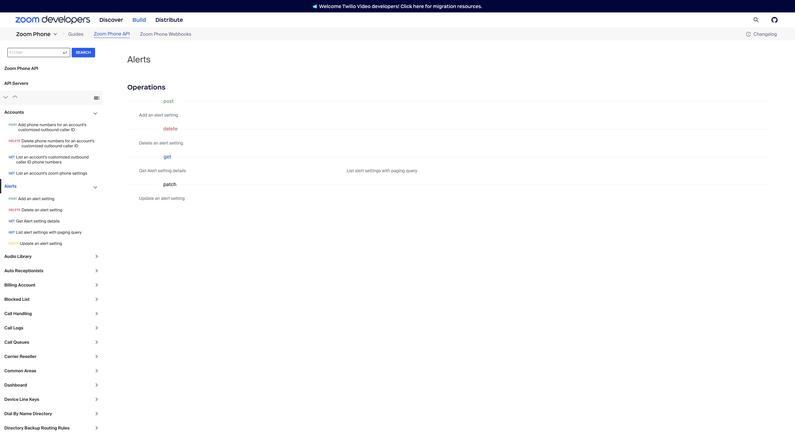 Task type: locate. For each thing, give the bounding box(es) containing it.
2 phone from the left
[[108, 31, 121, 37]]

phone inside "link"
[[108, 31, 121, 37]]

down image
[[53, 32, 57, 36]]

2 horizontal spatial zoom
[[140, 31, 153, 37]]

guides link
[[68, 31, 84, 38]]

zoom
[[16, 31, 32, 38], [94, 31, 107, 37], [140, 31, 153, 37]]

history image
[[747, 32, 754, 37], [747, 32, 752, 37]]

2 horizontal spatial phone
[[154, 31, 168, 37]]

phone
[[33, 31, 51, 38], [108, 31, 121, 37], [154, 31, 168, 37]]

0 horizontal spatial phone
[[33, 31, 51, 38]]

github image
[[772, 17, 778, 23], [772, 17, 778, 23]]

zoom for zoom phone webhooks
[[140, 31, 153, 37]]

3 phone from the left
[[154, 31, 168, 37]]

developers!
[[372, 3, 400, 9]]

phone for zoom phone webhooks
[[154, 31, 168, 37]]

phone left down image
[[33, 31, 51, 38]]

changelog
[[754, 31, 778, 37]]

phone left api on the top of page
[[108, 31, 121, 37]]

migration
[[433, 3, 457, 9]]

3 zoom from the left
[[140, 31, 153, 37]]

0 horizontal spatial zoom
[[16, 31, 32, 38]]

2 zoom from the left
[[94, 31, 107, 37]]

phone left webhooks
[[154, 31, 168, 37]]

zoom inside "link"
[[94, 31, 107, 37]]

notification image
[[313, 4, 319, 9], [313, 4, 317, 9]]

for
[[426, 3, 432, 9]]

search image
[[754, 17, 760, 23], [754, 17, 760, 23]]

1 horizontal spatial phone
[[108, 31, 121, 37]]

webhooks
[[169, 31, 192, 37]]

changelog link
[[747, 31, 778, 37]]

zoom phone webhooks link
[[140, 31, 192, 38]]

zoom for zoom phone api
[[94, 31, 107, 37]]

welcome twilio video developers! click here for migration resources.
[[319, 3, 483, 9]]

guides
[[68, 31, 84, 37]]

1 zoom from the left
[[16, 31, 32, 38]]

zoom developer logo image
[[16, 16, 90, 24]]

video
[[357, 3, 371, 9]]

1 phone from the left
[[33, 31, 51, 38]]

1 horizontal spatial zoom
[[94, 31, 107, 37]]

phone for zoom phone
[[33, 31, 51, 38]]



Task type: vqa. For each thing, say whether or not it's contained in the screenshot.
logs at left
no



Task type: describe. For each thing, give the bounding box(es) containing it.
resources.
[[458, 3, 483, 9]]

click
[[401, 3, 413, 9]]

zoom for zoom phone
[[16, 31, 32, 38]]

zoom phone webhooks
[[140, 31, 192, 37]]

zoom phone
[[16, 31, 51, 38]]

here
[[414, 3, 424, 9]]

twilio
[[343, 3, 356, 9]]

zoom phone api link
[[94, 31, 130, 38]]

phone for zoom phone api
[[108, 31, 121, 37]]

zoom phone api
[[94, 31, 130, 37]]

api
[[123, 31, 130, 37]]

welcome twilio video developers! click here for migration resources. link
[[307, 3, 489, 9]]

welcome
[[319, 3, 342, 9]]



